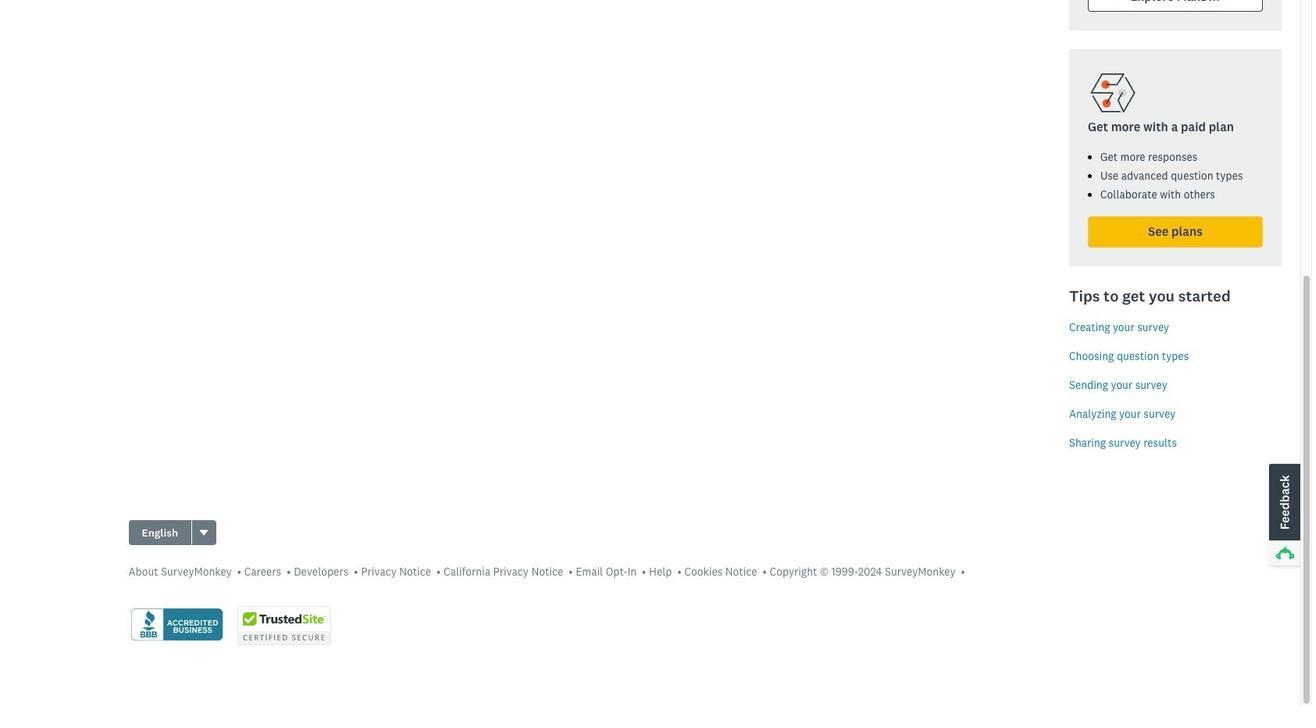 Task type: locate. For each thing, give the bounding box(es) containing it.
group
[[129, 520, 217, 545]]

response based pricing icon image
[[1088, 68, 1138, 118]]

language dropdown image
[[199, 527, 210, 538], [200, 530, 208, 535]]

trustedsite helps keep you safe from identity theft, credit card fraud, spyware, spam, viruses and online scams image
[[237, 606, 331, 645]]



Task type: vqa. For each thing, say whether or not it's contained in the screenshot.
language dropdown image
yes



Task type: describe. For each thing, give the bounding box(es) containing it.
click to verify bbb accreditation and to see a bbb report. image
[[129, 607, 225, 644]]



